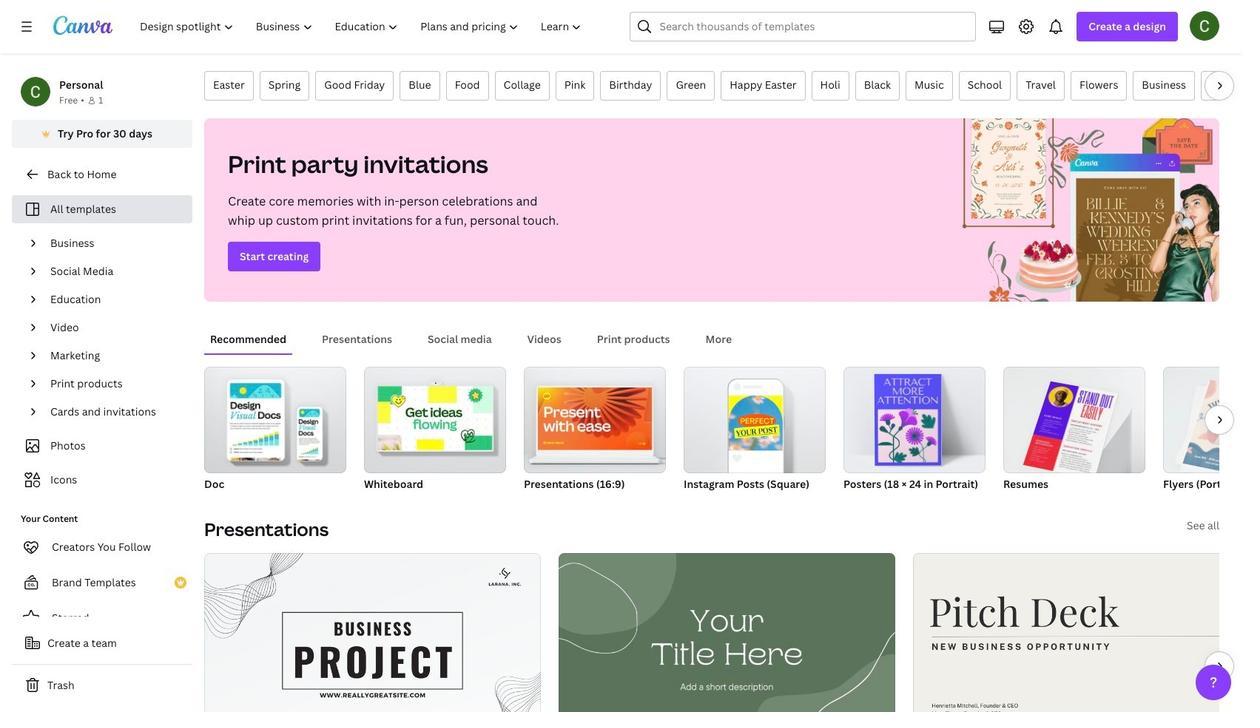 Task type: vqa. For each thing, say whether or not it's contained in the screenshot.
PRINT PARTY INVITATIONS 'Image'
yes



Task type: describe. For each thing, give the bounding box(es) containing it.
christina overa image
[[1190, 11, 1220, 41]]

print party invitations image
[[945, 118, 1220, 302]]

grey minimalist business project presentation image
[[204, 554, 541, 713]]



Task type: locate. For each thing, give the bounding box(es) containing it.
resume image
[[1004, 367, 1146, 474], [1024, 382, 1119, 480]]

presentation (16:9) image
[[524, 367, 666, 474], [538, 388, 652, 451]]

flyer (portrait 8.5 × 11 in) image
[[1164, 367, 1244, 474]]

whiteboard image
[[364, 367, 506, 474], [378, 387, 493, 451]]

instagram post (square) image
[[684, 367, 826, 474], [729, 396, 783, 451]]

cream neutral minimalist new business pitch deck presentation image
[[914, 554, 1244, 713]]

poster (18 × 24 in portrait) image
[[844, 367, 986, 474], [875, 374, 942, 466]]

doc image
[[204, 367, 346, 474], [204, 367, 346, 474]]

Search search field
[[660, 13, 967, 41]]

None search field
[[630, 12, 977, 41]]

top level navigation element
[[130, 12, 595, 41]]



